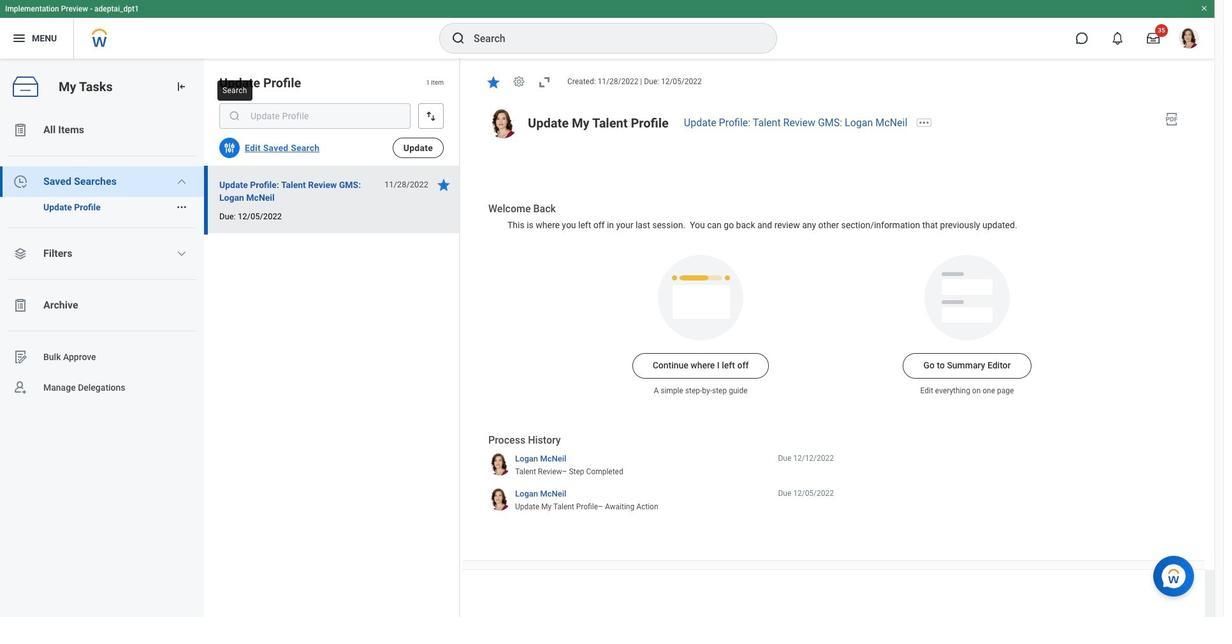 Task type: locate. For each thing, give the bounding box(es) containing it.
view printable version (pdf) image
[[1165, 112, 1180, 127]]

1 vertical spatial chevron down image
[[177, 249, 187, 259]]

search image
[[228, 110, 241, 122]]

sort image
[[425, 110, 438, 122]]

none text field inside item list element
[[219, 103, 411, 129]]

inbox large image
[[1147, 32, 1160, 45]]

1 chevron down image from the top
[[177, 177, 187, 187]]

None text field
[[219, 103, 411, 129]]

justify image
[[11, 31, 27, 46]]

banner
[[0, 0, 1215, 59]]

profile logan mcneil image
[[1179, 28, 1200, 51]]

Search Workday  search field
[[474, 24, 751, 52]]

process history region
[[489, 433, 834, 517]]

chevron down image
[[177, 177, 187, 187], [177, 249, 187, 259]]

clipboard image
[[13, 298, 28, 313]]

related actions image
[[176, 202, 188, 213]]

notifications large image
[[1112, 32, 1124, 45]]

chevron down image down related actions image
[[177, 249, 187, 259]]

employee's photo (logan mcneil) image
[[489, 109, 518, 138]]

list
[[0, 115, 204, 403]]

chevron down image for "clock check" icon on the top left
[[177, 177, 187, 187]]

tooltip
[[215, 78, 255, 103]]

star image
[[436, 177, 452, 193]]

fullscreen image
[[537, 75, 552, 90]]

0 vertical spatial chevron down image
[[177, 177, 187, 187]]

2 chevron down image from the top
[[177, 249, 187, 259]]

rename image
[[13, 350, 28, 365]]

search image
[[451, 31, 466, 46]]

chevron down image up related actions image
[[177, 177, 187, 187]]

clock check image
[[13, 174, 28, 189]]



Task type: describe. For each thing, give the bounding box(es) containing it.
close environment banner image
[[1201, 4, 1209, 12]]

transformation import image
[[175, 80, 188, 93]]

configure image
[[223, 142, 236, 154]]

user plus image
[[13, 380, 28, 395]]

gear image
[[513, 76, 526, 88]]

clipboard image
[[13, 122, 28, 138]]

chevron down image for perspective icon
[[177, 249, 187, 259]]

perspective image
[[13, 246, 28, 261]]

item list element
[[204, 59, 460, 617]]

star image
[[486, 75, 501, 90]]



Task type: vqa. For each thing, say whether or not it's contained in the screenshot.
USER PLUS icon
yes



